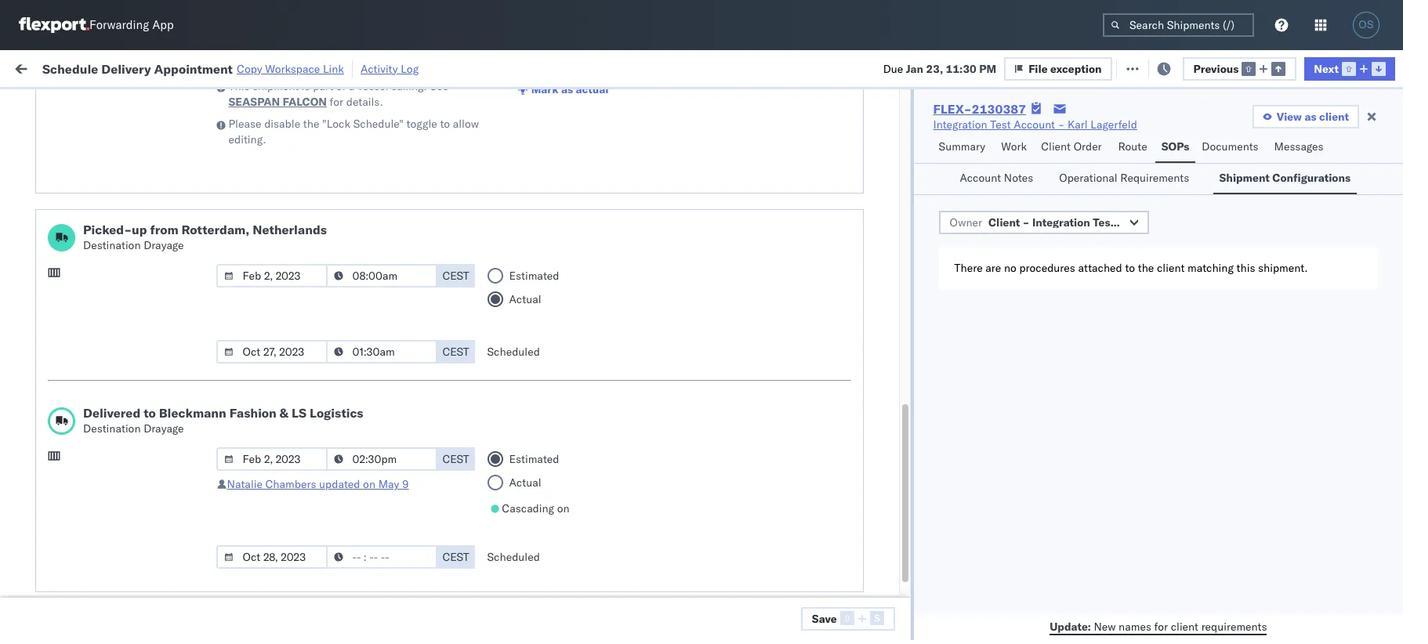 Task type: locate. For each thing, give the bounding box(es) containing it.
2 upload customs clearance documents link from the top
[[36, 491, 223, 522]]

flex-1889466
[[865, 259, 947, 273], [865, 294, 947, 308], [865, 328, 947, 342], [865, 363, 947, 377]]

schedule delivery appointment button up "confirm pickup from los angeles, ca"
[[36, 292, 193, 309]]

pickup for 2:59 am est, dec 14, 2022
[[85, 250, 119, 265]]

am up 2:00 am est, nov 9, 2022 in the top of the page
[[279, 190, 297, 204]]

from for confirm pickup from los angeles, ca button
[[116, 319, 139, 334]]

los for 2:59 am edt, nov 5, 2022
[[148, 112, 165, 127]]

est, for 2:59 am est, jan 25, 2023 the "schedule pickup from los angeles, ca" button
[[300, 466, 323, 480]]

1 vertical spatial destination
[[83, 422, 141, 436]]

2 vertical spatial confirm
[[36, 595, 76, 609]]

los inside "confirm pickup from los angeles, ca"
[[141, 319, 159, 334]]

1 vertical spatial clearance
[[121, 492, 172, 506]]

1 vertical spatial upload customs clearance documents
[[36, 492, 172, 522]]

am right natalie on the left
[[279, 466, 297, 480]]

0 vertical spatial flex-2130384
[[865, 535, 947, 549]]

2 vertical spatial client
[[1171, 620, 1199, 634]]

cest for picked-up from rotterdam, netherlands's -- : -- -- text field
[[442, 345, 469, 359]]

205
[[361, 61, 382, 75]]

"lock
[[322, 117, 350, 131]]

schedule pickup from los angeles, ca button for 2:59 am est, jan 13, 2023
[[36, 388, 223, 421]]

1 vertical spatial work
[[1001, 140, 1027, 154]]

flex-1889466 for 9:00 am est, dec 24, 2022
[[865, 363, 947, 377]]

2 flex-2130384 from the top
[[865, 570, 947, 584]]

1 vertical spatial mmm d, yyyy text field
[[216, 340, 327, 364]]

1 horizontal spatial work
[[1001, 140, 1027, 154]]

1 schedule pickup from rotterdam, netherlands button from the top
[[36, 422, 223, 455]]

confirm for confirm pickup from los angeles, ca
[[36, 319, 76, 334]]

cest
[[442, 269, 469, 283], [442, 345, 469, 359], [442, 452, 469, 466], [442, 550, 469, 564]]

1 horizontal spatial to
[[440, 117, 450, 131]]

am right 2:00
[[279, 225, 297, 239]]

2 vertical spatial schedule delivery appointment button
[[36, 533, 193, 551]]

1 upload customs clearance documents from the top
[[36, 216, 172, 246]]

0 vertical spatial schedule pickup from rotterdam, netherlands link
[[36, 422, 223, 453]]

1 scheduled from the top
[[487, 345, 540, 359]]

2 test123456 from the top
[[1068, 156, 1134, 170]]

2130384
[[899, 535, 947, 549], [899, 570, 947, 584]]

1 1889466 from the top
[[899, 259, 947, 273]]

for inside "this shipment is part of a vessel sailing. see seaspan falcon for details."
[[330, 95, 343, 109]]

previous
[[1194, 62, 1239, 76]]

edt,
[[300, 121, 324, 135], [300, 190, 324, 204]]

Search Work text field
[[875, 56, 1046, 80]]

destination down picked-
[[83, 238, 141, 252]]

0 horizontal spatial 23,
[[348, 328, 365, 342]]

1 horizontal spatial as
[[1305, 110, 1317, 124]]

schedule pickup from rotterdam, netherlands down delivered
[[36, 423, 204, 453]]

4 ca from the top
[[36, 335, 51, 349]]

maeu9408431
[[1068, 604, 1147, 618]]

3 schedule pickup from los angeles, ca link from the top
[[36, 250, 223, 281]]

rotterdam, inside confirm pickup from rotterdam, netherlands
[[141, 595, 197, 609]]

1 edt, from the top
[[300, 121, 324, 135]]

flexport. image
[[19, 17, 89, 33]]

dec up 9:00 am est, dec 24, 2022
[[325, 328, 346, 342]]

schedule pickup from los angeles, ca link for 2:59 am est, dec 14, 2022
[[36, 250, 223, 281]]

schedule pickup from los angeles, ca button for 2:59 am est, dec 14, 2022
[[36, 250, 223, 283]]

0 vertical spatial 30,
[[345, 535, 362, 549]]

1 vertical spatial 8:30
[[252, 570, 276, 584]]

2 vertical spatial schedule delivery appointment link
[[36, 533, 193, 549]]

5 am from the top
[[279, 363, 297, 377]]

delivery up "confirm pickup from los angeles, ca"
[[85, 293, 126, 307]]

4 am from the top
[[279, 259, 297, 273]]

4 cest from the top
[[442, 550, 469, 564]]

numbers
[[1125, 128, 1163, 140], [966, 134, 1005, 146]]

test123456 up attached
[[1068, 225, 1134, 239]]

drayage down up
[[144, 238, 184, 252]]

0 horizontal spatial as
[[561, 82, 573, 96]]

pickup inside confirm pickup from rotterdam, netherlands
[[79, 595, 113, 609]]

schedule pickup from rotterdam, netherlands button for flex-2130384
[[36, 560, 223, 593]]

0 vertical spatial schedule delivery appointment link
[[36, 154, 193, 170]]

1 vertical spatial 30,
[[345, 570, 362, 584]]

1 vertical spatial schedule pickup from rotterdam, netherlands link
[[36, 560, 223, 591]]

0 vertical spatial 2130384
[[899, 535, 947, 549]]

matching
[[1188, 261, 1234, 275]]

1 2130384 from the top
[[899, 535, 947, 549]]

progress
[[246, 97, 285, 109]]

1 vertical spatial client
[[1157, 261, 1185, 275]]

8:30 for schedule delivery appointment
[[252, 535, 276, 549]]

for right names
[[1154, 620, 1168, 634]]

2022 right 9,
[[362, 225, 389, 239]]

-- : -- -- text field down may
[[326, 546, 437, 569]]

estimated
[[509, 269, 559, 283], [509, 452, 559, 466]]

0 vertical spatial schedule pickup from rotterdam, netherlands
[[36, 423, 204, 453]]

1 vertical spatial schedule pickup from rotterdam, netherlands
[[36, 561, 204, 591]]

2:59 am edt, nov 5, 2022 up 2:00 am est, nov 9, 2022 in the top of the page
[[252, 190, 390, 204]]

5,
[[350, 121, 360, 135], [350, 190, 360, 204]]

0 vertical spatial 5,
[[350, 121, 360, 135]]

-- : -- -- text field for delivered to bleckmann fashion & ls logistics
[[326, 546, 437, 569]]

snooze
[[425, 128, 456, 140]]

1 2:59 am edt, nov 5, 2022 from the top
[[252, 121, 390, 135]]

2 vertical spatial schedule delivery appointment
[[36, 534, 193, 548]]

2 horizontal spatial to
[[1125, 261, 1135, 275]]

am right fashion
[[279, 397, 297, 411]]

6 ocean fcl from the top
[[480, 466, 535, 480]]

1 vertical spatial -- : -- -- text field
[[326, 546, 437, 569]]

editing.
[[229, 132, 266, 147]]

client
[[1041, 140, 1071, 154], [989, 216, 1020, 230]]

1846748
[[899, 121, 947, 135], [899, 156, 947, 170], [899, 190, 947, 204], [899, 225, 947, 239]]

1 vertical spatial actual
[[509, 476, 541, 490]]

-- : -- -- text field
[[326, 340, 437, 364], [326, 546, 437, 569]]

schedule pickup from rotterdam, netherlands link for flex-2130387
[[36, 422, 223, 453]]

schedule pickup from los angeles, ca down ready
[[36, 112, 211, 142]]

route
[[1118, 140, 1147, 154]]

2 vertical spatial dec
[[326, 363, 346, 377]]

from for 'confirm pickup from rotterdam, netherlands' button
[[116, 595, 139, 609]]

5, up 9,
[[350, 190, 360, 204]]

est, for schedule pickup from rotterdam, netherlands button for flex-2130384
[[299, 570, 322, 584]]

flex-2130384 button
[[840, 531, 950, 553], [840, 531, 950, 553], [840, 566, 950, 588], [840, 566, 950, 588]]

nov left 9,
[[326, 225, 346, 239]]

karl inside integration test account - karl lagerfeld link
[[1068, 118, 1088, 132]]

bosch
[[582, 190, 613, 204], [684, 190, 715, 204], [582, 225, 613, 239], [684, 225, 715, 239]]

fashion
[[229, 405, 277, 421]]

MMM D, YYYY text field
[[216, 264, 327, 288], [216, 340, 327, 364]]

resize handle column header
[[224, 122, 243, 640], [398, 122, 417, 640], [453, 122, 472, 640], [555, 122, 574, 640], [657, 122, 676, 640], [814, 122, 833, 640], [939, 122, 958, 640], [1041, 122, 1060, 640], [1237, 122, 1256, 640], [1339, 122, 1358, 640], [1363, 122, 1382, 640]]

the
[[303, 117, 319, 131], [1138, 261, 1154, 275]]

schedule"
[[353, 117, 404, 131]]

ocean
[[480, 190, 512, 204], [616, 190, 648, 204], [717, 190, 750, 204], [480, 225, 512, 239], [616, 225, 648, 239], [717, 225, 750, 239], [480, 259, 512, 273], [480, 294, 512, 308], [480, 432, 512, 446], [480, 466, 512, 480], [480, 501, 512, 515], [480, 570, 512, 584]]

mmm d, yyyy text field up &
[[216, 340, 327, 364]]

client inside client order 'button'
[[1041, 140, 1071, 154]]

5 2:59 from the top
[[252, 466, 276, 480]]

schedule pickup from los angeles, ca button down the confirm delivery button
[[36, 388, 223, 421]]

am right 9:00
[[279, 363, 297, 377]]

1 horizontal spatial file
[[1135, 61, 1154, 75]]

numbers for mbl/mawb numbers
[[1125, 128, 1163, 140]]

destination inside delivered to bleckmann fashion & ls logistics destination drayage
[[83, 422, 141, 436]]

2 schedule delivery appointment link from the top
[[36, 292, 193, 308]]

2 2130384 from the top
[[899, 570, 947, 584]]

schedule pickup from los angeles, ca link for 2:59 am est, jan 13, 2023
[[36, 388, 223, 419]]

0 vertical spatial the
[[303, 117, 319, 131]]

ceau7522281, hlxu6269489, hlxu8034992 up uetu5238478
[[966, 224, 1209, 238]]

drayage inside delivered to bleckmann fashion & ls logistics destination drayage
[[144, 422, 184, 436]]

4 2:59 from the top
[[252, 397, 276, 411]]

5 schedule pickup from los angeles, ca from the top
[[36, 457, 211, 487]]

9,
[[349, 225, 359, 239]]

edt, up 2:00 am est, nov 9, 2022 in the top of the page
[[300, 190, 324, 204]]

MMM D, YYYY text field
[[216, 448, 327, 471], [216, 546, 327, 569]]

2:59 am edt, nov 5, 2022
[[252, 121, 390, 135], [252, 190, 390, 204]]

0 horizontal spatial exception
[[1050, 62, 1102, 76]]

test123456 up the order
[[1068, 121, 1134, 135]]

client order
[[1041, 140, 1102, 154]]

confirm inside confirm pickup from rotterdam, netherlands
[[36, 595, 76, 609]]

0 vertical spatial -- : -- -- text field
[[326, 264, 437, 288]]

numbers inside "mbl/mawb numbers" button
[[1125, 128, 1163, 140]]

0 vertical spatial client
[[1041, 140, 1071, 154]]

dec left 14,
[[326, 259, 346, 273]]

netherlands inside picked-up from rotterdam, netherlands destination drayage
[[253, 222, 327, 238]]

1 cest from the top
[[442, 269, 469, 283]]

file down search shipments (/) text box
[[1135, 61, 1154, 75]]

3 cest from the top
[[442, 452, 469, 466]]

file exception down search shipments (/) text box
[[1135, 61, 1208, 75]]

0 vertical spatial mmm d, yyyy text field
[[216, 264, 327, 288]]

on right cascading
[[557, 502, 570, 516]]

759 at risk
[[289, 61, 343, 75]]

2 -- : -- -- text field from the top
[[326, 546, 437, 569]]

3 1889466 from the top
[[899, 328, 947, 342]]

1 vertical spatial documents
[[36, 232, 93, 246]]

1 vertical spatial flex-2130384
[[865, 570, 947, 584]]

ceau7522281, hlxu6269489, hlxu8034992 up the order
[[966, 121, 1209, 135]]

delivery down "confirm pickup from los angeles, ca"
[[79, 362, 119, 376]]

1 vertical spatial 5,
[[350, 190, 360, 204]]

1 confirm from the top
[[36, 319, 76, 334]]

operator
[[1264, 128, 1301, 140]]

flex-1889466 for 7:00 pm est, dec 23, 2022
[[865, 328, 947, 342]]

logistics
[[310, 405, 363, 421]]

2022 up 9:00 am est, dec 24, 2022
[[368, 328, 395, 342]]

schedule delivery appointment
[[36, 155, 193, 169], [36, 293, 193, 307], [36, 534, 193, 548]]

mmm d, yyyy text field up chambers
[[216, 448, 327, 471]]

schedule pickup from los angeles, ca button down delivered
[[36, 457, 223, 490]]

appointment up confirm pickup from rotterdam, netherlands link at the left of the page
[[128, 534, 193, 548]]

to right delivered
[[144, 405, 156, 421]]

ca for 2:59 am est, dec 14, 2022
[[36, 266, 51, 280]]

7 am from the top
[[279, 466, 297, 480]]

0 vertical spatial 2:59 am edt, nov 5, 2022
[[252, 121, 390, 135]]

edt, down "falcon"
[[300, 121, 324, 135]]

flex-1893174 button
[[840, 393, 950, 415], [840, 393, 950, 415]]

0 vertical spatial 8:30
[[252, 535, 276, 549]]

1 horizontal spatial for
[[330, 95, 343, 109]]

confirm pickup from rotterdam, netherlands button
[[36, 595, 223, 628]]

0 vertical spatial documents
[[1202, 140, 1259, 154]]

am for the upload customs clearance documents button
[[279, 225, 297, 239]]

as right "mark"
[[561, 82, 573, 96]]

activity
[[361, 62, 398, 76]]

schedule delivery appointment button
[[36, 154, 193, 171], [36, 292, 193, 309], [36, 533, 193, 551]]

1 vertical spatial as
[[1305, 110, 1317, 124]]

to right attached
[[1125, 261, 1135, 275]]

3 resize handle column header from the left
[[453, 122, 472, 640]]

2 drayage from the top
[[144, 422, 184, 436]]

pm for schedule pickup from rotterdam, netherlands
[[279, 570, 296, 584]]

appointment up ready for work, blocked, in progress
[[154, 61, 233, 76]]

2 ca from the top
[[36, 197, 51, 211]]

1 vertical spatial 2:59 am edt, nov 5, 2022
[[252, 190, 390, 204]]

0 vertical spatial client
[[1319, 110, 1349, 124]]

2022 for confirm pickup from los angeles, ca link
[[368, 328, 395, 342]]

est, for confirm pickup from los angeles, ca button
[[299, 328, 322, 342]]

schedule pickup from los angeles, ca up the upload customs clearance documents button
[[36, 181, 211, 211]]

from for flex-2130387 schedule pickup from rotterdam, netherlands button
[[122, 423, 145, 437]]

1 mmm d, yyyy text field from the top
[[216, 264, 327, 288]]

schedule pickup from los angeles, ca button for 2:59 am est, jan 25, 2023
[[36, 457, 223, 490]]

client left matching
[[1157, 261, 1185, 275]]

test123456 up operational
[[1068, 156, 1134, 170]]

angeles, inside "confirm pickup from los angeles, ca"
[[162, 319, 205, 334]]

see
[[430, 79, 449, 93]]

0 horizontal spatial client
[[989, 216, 1020, 230]]

test123456
[[1068, 121, 1134, 135], [1068, 156, 1134, 170], [1068, 190, 1134, 204], [1068, 225, 1134, 239]]

container
[[966, 122, 1008, 133]]

schedule delivery appointment up confirm pickup from rotterdam, netherlands on the left of the page
[[36, 534, 193, 548]]

please
[[229, 117, 261, 131]]

scheduled
[[487, 345, 540, 359], [487, 550, 540, 564]]

am down 2:00 am est, nov 9, 2022 in the top of the page
[[279, 259, 297, 273]]

work down integration test account - karl lagerfeld link
[[1001, 140, 1027, 154]]

1 vertical spatial mmm d, yyyy text field
[[216, 546, 327, 569]]

2:59 for flex-1889466
[[252, 259, 276, 273]]

hlxu6269489, up uetu5238478
[[1049, 224, 1129, 238]]

1 vertical spatial schedule pickup from rotterdam, netherlands button
[[36, 560, 223, 593]]

from for the "schedule pickup from los angeles, ca" button associated with 2:59 am est, dec 14, 2022
[[122, 250, 145, 265]]

1 horizontal spatial file exception
[[1135, 61, 1208, 75]]

schedule delivery appointment button up confirm pickup from rotterdam, netherlands on the left of the page
[[36, 533, 193, 551]]

messages
[[1274, 140, 1324, 154]]

pickup for 8:30 pm est, jan 30, 2023
[[85, 561, 119, 575]]

account notes button
[[954, 164, 1044, 194]]

schedule pickup from los angeles, ca button up up
[[36, 181, 223, 214]]

2130387 down 1893174
[[899, 432, 947, 446]]

0 vertical spatial schedule pickup from rotterdam, netherlands button
[[36, 422, 223, 455]]

destination down delivered
[[83, 422, 141, 436]]

est, for the "schedule pickup from los angeles, ca" button related to 2:59 am est, jan 13, 2023
[[300, 397, 323, 411]]

gvcu5265864
[[966, 604, 1043, 618]]

pm
[[979, 62, 996, 76], [279, 328, 296, 342], [279, 535, 296, 549], [279, 570, 296, 584]]

1 vertical spatial estimated
[[509, 452, 559, 466]]

2022 down no
[[363, 121, 390, 135]]

2022 for confirm delivery link
[[369, 363, 396, 377]]

1 -- : -- -- text field from the top
[[326, 340, 437, 364]]

0 vertical spatial upload
[[36, 216, 72, 230]]

schedule pickup from rotterdam, netherlands link up confirm pickup from rotterdam, netherlands link at the left of the page
[[36, 560, 223, 591]]

schedule pickup from los angeles, ca link down ready
[[36, 112, 223, 143]]

3 fcl from the top
[[515, 259, 535, 273]]

hlxu8034992 up the 'sops'
[[1132, 121, 1209, 135]]

the inside please disable the "lock schedule" toggle to allow editing.
[[303, 117, 319, 131]]

1 clearance from the top
[[121, 216, 172, 230]]

2 horizontal spatial on
[[557, 502, 570, 516]]

0 vertical spatial 23,
[[926, 62, 943, 76]]

test
[[990, 118, 1011, 132], [651, 190, 671, 204], [752, 190, 773, 204], [1093, 216, 1115, 230], [651, 225, 671, 239], [752, 225, 773, 239], [740, 432, 761, 446], [740, 501, 761, 515], [740, 535, 761, 549], [740, 570, 761, 584], [740, 604, 761, 618]]

1 vertical spatial 2130384
[[899, 570, 947, 584]]

as for mark
[[561, 82, 573, 96]]

los
[[148, 112, 165, 127], [148, 181, 165, 196], [148, 250, 165, 265], [141, 319, 159, 334], [148, 388, 165, 403], [148, 457, 165, 472]]

1 horizontal spatial the
[[1138, 261, 1154, 275]]

schedule pickup from los angeles, ca for 2:59 am edt, nov 5, 2022
[[36, 112, 211, 142]]

2 upload customs clearance documents from the top
[[36, 492, 172, 522]]

angeles, for 2:59 am est, jan 25, 2023
[[168, 457, 211, 472]]

exception
[[1157, 61, 1208, 75], [1050, 62, 1102, 76]]

ceau7522281, hlxu6269489, hlxu8034992 down operational
[[966, 190, 1209, 204]]

numbers for container numbers
[[966, 134, 1005, 146]]

0 vertical spatial -- : -- -- text field
[[326, 340, 437, 364]]

pickup for 2:59 am est, jan 25, 2023
[[85, 457, 119, 472]]

drayage down bleckmann
[[144, 422, 184, 436]]

batch action button
[[1290, 56, 1393, 80]]

0 vertical spatial estimated
[[509, 269, 559, 283]]

2 1889466 from the top
[[899, 294, 947, 308]]

2 schedule pickup from los angeles, ca link from the top
[[36, 181, 223, 212]]

2022 right 14,
[[369, 259, 396, 273]]

Search Shipments (/) text field
[[1103, 13, 1254, 37]]

schedule pickup from los angeles, ca link down the upload customs clearance documents button
[[36, 250, 223, 281]]

mmm d, yyyy text field down chambers
[[216, 546, 327, 569]]

2 vertical spatial to
[[144, 405, 156, 421]]

1889466 for 2:59 am est, dec 14, 2022
[[899, 259, 947, 273]]

pickup inside "confirm pickup from los angeles, ca"
[[79, 319, 113, 334]]

schedule delivery appointment link down the workitem button
[[36, 154, 193, 170]]

ocean fcl
[[480, 190, 535, 204], [480, 225, 535, 239], [480, 259, 535, 273], [480, 294, 535, 308], [480, 432, 535, 446], [480, 466, 535, 480], [480, 501, 535, 515], [480, 570, 535, 584]]

from for 2:59 am edt, nov 5, 2022 the "schedule pickup from los angeles, ca" button
[[122, 112, 145, 127]]

2130387 up container
[[972, 101, 1026, 117]]

2 cest from the top
[[442, 345, 469, 359]]

schedule delivery appointment button down the workitem button
[[36, 154, 193, 171]]

documents
[[1202, 140, 1259, 154], [36, 232, 93, 246], [36, 508, 93, 522]]

0 vertical spatial work
[[171, 61, 199, 75]]

0 vertical spatial mmm d, yyyy text field
[[216, 448, 327, 471]]

2 resize handle column header from the left
[[398, 122, 417, 640]]

3 am from the top
[[279, 225, 297, 239]]

file exception up integration test account - karl lagerfeld link
[[1029, 62, 1102, 76]]

0 vertical spatial nov
[[327, 121, 347, 135]]

2 vertical spatial on
[[557, 502, 570, 516]]

-- : -- -- text field
[[326, 264, 437, 288], [326, 448, 437, 471]]

nov for schedule pickup from los angeles, ca
[[327, 121, 347, 135]]

confirm for confirm pickup from rotterdam, netherlands
[[36, 595, 76, 609]]

0 vertical spatial schedule delivery appointment
[[36, 155, 193, 169]]

to left allow on the top left of the page
[[440, 117, 450, 131]]

los for 2:59 am est, dec 14, 2022
[[148, 250, 165, 265]]

the down "falcon"
[[303, 117, 319, 131]]

hlxu8034992 down the 'sops'
[[1132, 155, 1209, 169]]

next
[[1314, 62, 1339, 76]]

0 vertical spatial scheduled
[[487, 345, 540, 359]]

schedule pickup from rotterdam, netherlands for flex-2130387
[[36, 423, 204, 453]]

on for cascading
[[557, 502, 570, 516]]

route button
[[1112, 132, 1155, 163]]

-- : -- -- text field down 9,
[[326, 264, 437, 288]]

2 schedule pickup from rotterdam, netherlands from the top
[[36, 561, 204, 591]]

1 schedule pickup from los angeles, ca button from the top
[[36, 112, 223, 145]]

1 horizontal spatial numbers
[[1125, 128, 1163, 140]]

client up actions
[[1319, 110, 1349, 124]]

to inside please disable the "lock schedule" toggle to allow editing.
[[440, 117, 450, 131]]

1 30, from the top
[[345, 535, 362, 549]]

0 vertical spatial dec
[[326, 259, 346, 273]]

ca inside "confirm pickup from los angeles, ca"
[[36, 335, 51, 349]]

-- : -- -- text field up 13,
[[326, 340, 437, 364]]

schedule pickup from rotterdam, netherlands link down delivered
[[36, 422, 223, 453]]

flex id
[[840, 128, 870, 140]]

1889466 for 9:00 am est, dec 24, 2022
[[899, 363, 947, 377]]

8:30 pm est, jan 30, 2023 for schedule delivery appointment
[[252, 535, 392, 549]]

schedule pickup from los angeles, ca button down the upload customs clearance documents button
[[36, 250, 223, 283]]

ceau7522281, hlxu6269489, hlxu8034992 down the order
[[966, 155, 1209, 169]]

:
[[364, 97, 367, 109]]

from inside "confirm pickup from los angeles, ca"
[[116, 319, 139, 334]]

4 fcl from the top
[[515, 294, 535, 308]]

1 vertical spatial client
[[989, 216, 1020, 230]]

5 fcl from the top
[[515, 432, 535, 446]]

nov for upload customs clearance documents
[[326, 225, 346, 239]]

uetu5238478
[[1050, 259, 1126, 273]]

to inside delivered to bleckmann fashion & ls logistics destination drayage
[[144, 405, 156, 421]]

1 vertical spatial upload customs clearance documents link
[[36, 491, 223, 522]]

confirm
[[36, 319, 76, 334], [36, 362, 76, 376], [36, 595, 76, 609]]

1 am from the top
[[279, 121, 297, 135]]

1 -- : -- -- text field from the top
[[326, 264, 437, 288]]

1 customs from the top
[[75, 216, 119, 230]]

as for view
[[1305, 110, 1317, 124]]

1 schedule delivery appointment link from the top
[[36, 154, 193, 170]]

23, up 24,
[[348, 328, 365, 342]]

schedule pickup from los angeles, ca link down the confirm delivery button
[[36, 388, 223, 419]]

2 customs from the top
[[75, 492, 119, 506]]

client down integration test account - karl lagerfeld link
[[1041, 140, 1071, 154]]

schedule pickup from los angeles, ca link for 2:59 am edt, nov 5, 2022
[[36, 112, 223, 143]]

documents button
[[1196, 132, 1268, 163]]

schedule pickup from rotterdam, netherlands button up confirm pickup from rotterdam, netherlands link at the left of the page
[[36, 560, 223, 593]]

2 hlxu6269489, from the top
[[1049, 155, 1129, 169]]

0 vertical spatial drayage
[[144, 238, 184, 252]]

1889466
[[899, 259, 947, 273], [899, 294, 947, 308], [899, 328, 947, 342], [899, 363, 947, 377]]

flex-2130384
[[865, 535, 947, 549], [865, 570, 947, 584]]

confirm pickup from los angeles, ca link
[[36, 319, 223, 350]]

hlxu6269489, up operational
[[1049, 155, 1129, 169]]

rotterdam, inside picked-up from rotterdam, netherlands destination drayage
[[182, 222, 250, 238]]

1 vertical spatial schedule delivery appointment link
[[36, 292, 193, 308]]

to
[[440, 117, 450, 131], [1125, 261, 1135, 275], [144, 405, 156, 421]]

2 am from the top
[[279, 190, 297, 204]]

1 schedule delivery appointment from the top
[[36, 155, 193, 169]]

4 schedule pickup from los angeles, ca from the top
[[36, 388, 211, 418]]

nov down snoozed
[[327, 121, 347, 135]]

copy workspace link button
[[237, 62, 344, 76]]

5 schedule pickup from los angeles, ca link from the top
[[36, 457, 223, 488]]

deadline button
[[245, 125, 401, 140]]

am for 2:59 am est, jan 25, 2023 the "schedule pickup from los angeles, ca" button
[[279, 466, 297, 480]]

pickup for 2:59 am edt, nov 5, 2022
[[85, 112, 119, 127]]

1 horizontal spatial client
[[1041, 140, 1071, 154]]

test123456 down operational
[[1068, 190, 1134, 204]]

from for second the "schedule pickup from los angeles, ca" button from the top of the page
[[122, 181, 145, 196]]

schedule delivery appointment link up "confirm pickup from los angeles, ca"
[[36, 292, 193, 308]]

cest for -- : -- -- text field corresponding to delivered to bleckmann fashion & ls logistics
[[442, 550, 469, 564]]

ca for 2:59 am edt, nov 5, 2022
[[36, 128, 51, 142]]

am for the "schedule pickup from los angeles, ca" button related to 2:59 am est, jan 13, 2023
[[279, 397, 297, 411]]

dec for 24,
[[326, 363, 346, 377]]

action
[[1348, 61, 1383, 75]]

0 vertical spatial destination
[[83, 238, 141, 252]]

ls
[[292, 405, 307, 421]]

from for the "schedule pickup from los angeles, ca" button related to 2:59 am est, jan 13, 2023
[[122, 388, 145, 403]]

natalie
[[227, 477, 263, 492]]

numbers inside container numbers
[[966, 134, 1005, 146]]

0 horizontal spatial work
[[171, 61, 199, 75]]

sailing.
[[391, 79, 427, 93]]

0 vertical spatial upload customs clearance documents
[[36, 216, 172, 246]]

1 vertical spatial upload
[[36, 492, 72, 506]]

2 30, from the top
[[345, 570, 362, 584]]

requirements
[[1120, 171, 1189, 185]]

schedule pickup from los angeles, ca down the upload customs clearance documents button
[[36, 250, 211, 280]]

0 vertical spatial on
[[384, 61, 397, 75]]

2 5, from the top
[[350, 190, 360, 204]]

upload customs clearance documents button
[[36, 215, 223, 248]]

3 schedule pickup from los angeles, ca from the top
[[36, 250, 211, 280]]

1889466 for 7:00 pm est, dec 23, 2022
[[899, 328, 947, 342]]

due
[[883, 62, 903, 76]]

is
[[302, 79, 310, 93]]

workspace
[[265, 62, 320, 76]]

hlxu6269489,
[[1049, 121, 1129, 135], [1049, 155, 1129, 169], [1049, 190, 1129, 204], [1049, 224, 1129, 238]]

0 vertical spatial customs
[[75, 216, 119, 230]]

5 ca from the top
[[36, 404, 51, 418]]

flex-2130384 down flex-1662119
[[865, 535, 947, 549]]

2022 for the schedule pickup from los angeles, ca link for 2:59 am edt, nov 5, 2022
[[363, 121, 390, 135]]

23,
[[926, 62, 943, 76], [348, 328, 365, 342]]

6 resize handle column header from the left
[[814, 122, 833, 640]]

confirm inside "confirm pickup from los angeles, ca"
[[36, 319, 76, 334]]

1 2:59 from the top
[[252, 121, 276, 135]]

schedule delivery appointment down the workitem button
[[36, 155, 193, 169]]

0 horizontal spatial to
[[144, 405, 156, 421]]

message
[[211, 61, 255, 75]]

documents inside the upload customs clearance documents button
[[36, 232, 93, 246]]

schedule pickup from los angeles, ca button down ready
[[36, 112, 223, 145]]

1 schedule pickup from rotterdam, netherlands link from the top
[[36, 422, 223, 453]]

for left work,
[[150, 97, 163, 109]]

1 vertical spatial the
[[1138, 261, 1154, 275]]

2 8:30 pm est, jan 30, 2023 from the top
[[252, 570, 392, 584]]

cest for 2nd -- : -- -- text box from the top
[[442, 452, 469, 466]]

3 confirm from the top
[[36, 595, 76, 609]]

30,
[[345, 535, 362, 549], [345, 570, 362, 584]]

0 vertical spatial confirm
[[36, 319, 76, 334]]

8:30 pm est, jan 30, 2023
[[252, 535, 392, 549], [252, 570, 392, 584]]

25,
[[346, 466, 363, 480]]

upload customs clearance documents
[[36, 216, 172, 246], [36, 492, 172, 522]]

account inside the account notes button
[[960, 171, 1001, 185]]

hlxu6269489, up the order
[[1049, 121, 1129, 135]]

as inside the 'view as client' 'button'
[[1305, 110, 1317, 124]]

schedule delivery appointment up "confirm pickup from los angeles, ca"
[[36, 293, 193, 307]]

file exception button
[[1111, 56, 1218, 80], [1111, 56, 1218, 80], [1004, 57, 1112, 80], [1004, 57, 1112, 80]]

delivery up confirm pickup from rotterdam, netherlands on the left of the page
[[85, 534, 126, 548]]

schedule delivery appointment link for flex-1889466
[[36, 292, 193, 308]]

0 horizontal spatial numbers
[[966, 134, 1005, 146]]

am
[[279, 121, 297, 135], [279, 190, 297, 204], [279, 225, 297, 239], [279, 259, 297, 273], [279, 363, 297, 377], [279, 397, 297, 411], [279, 466, 297, 480]]

1 schedule delivery appointment button from the top
[[36, 154, 193, 171]]

0 vertical spatial upload customs clearance documents link
[[36, 215, 223, 247]]

23, left 11:30
[[926, 62, 943, 76]]

natalie chambers updated on may 9
[[227, 477, 409, 492]]

1 vertical spatial confirm
[[36, 362, 76, 376]]

est, for the "schedule pickup from los angeles, ca" button associated with 2:59 am est, dec 14, 2022
[[300, 259, 323, 273]]

2 vertical spatial nov
[[326, 225, 346, 239]]

ca for 2:59 am est, jan 25, 2023
[[36, 473, 51, 487]]

4 ceau7522281, from the top
[[966, 224, 1046, 238]]

0 vertical spatial clearance
[[121, 216, 172, 230]]

work
[[171, 61, 199, 75], [1001, 140, 1027, 154]]

1 drayage from the top
[[144, 238, 184, 252]]

exception up mbl/mawb
[[1050, 62, 1102, 76]]

schedule pickup from los angeles, ca down the confirm delivery button
[[36, 388, 211, 418]]

0 horizontal spatial the
[[303, 117, 319, 131]]

2 hlxu8034992 from the top
[[1132, 155, 1209, 169]]

-- : -- -- text field up may
[[326, 448, 437, 471]]

batch action
[[1315, 61, 1383, 75]]

2 ocean fcl from the top
[[480, 225, 535, 239]]

1 vertical spatial edt,
[[300, 190, 324, 204]]

8:30 for schedule pickup from rotterdam, netherlands
[[252, 570, 276, 584]]

client right owner
[[989, 216, 1020, 230]]

0 vertical spatial edt,
[[300, 121, 324, 135]]

schedule pickup from los angeles, ca link for 2:59 am est, jan 25, 2023
[[36, 457, 223, 488]]

1 vertical spatial to
[[1125, 261, 1135, 275]]

as right view
[[1305, 110, 1317, 124]]

from inside confirm pickup from rotterdam, netherlands
[[116, 595, 139, 609]]

2:59 am edt, nov 5, 2022 down "falcon"
[[252, 121, 390, 135]]



Task type: vqa. For each thing, say whether or not it's contained in the screenshot.
'LCL'
no



Task type: describe. For each thing, give the bounding box(es) containing it.
2 schedule pickup from los angeles, ca button from the top
[[36, 181, 223, 214]]

procedures
[[1019, 261, 1075, 275]]

chambers
[[265, 477, 316, 492]]

confirm for confirm delivery
[[36, 362, 76, 376]]

blocked,
[[193, 97, 232, 109]]

los for 2:59 am est, jan 13, 2023
[[148, 388, 165, 403]]

2 2:59 am edt, nov 5, 2022 from the top
[[252, 190, 390, 204]]

2022 for 2:59 am est, dec 14, 2022's the schedule pickup from los angeles, ca link
[[369, 259, 396, 273]]

flex-2130384 for schedule delivery appointment
[[865, 535, 947, 549]]

up
[[132, 222, 147, 238]]

2 mmm d, yyyy text field from the top
[[216, 340, 327, 364]]

flex-1889466 for 2:59 am est, dec 14, 2022
[[865, 259, 947, 273]]

confirm pickup from los angeles, ca
[[36, 319, 205, 349]]

update: new names for client requirements
[[1050, 620, 1267, 634]]

this shipment is part of a vessel sailing. see seaspan falcon for details.
[[229, 79, 449, 109]]

schedule pickup from los angeles, ca for 2:59 am est, jan 25, 2023
[[36, 457, 211, 487]]

2130384 for schedule pickup from rotterdam, netherlands
[[899, 570, 947, 584]]

order
[[1074, 140, 1102, 154]]

4 hlxu6269489, from the top
[[1049, 224, 1129, 238]]

0 horizontal spatial for
[[150, 97, 163, 109]]

upload customs clearance documents inside button
[[36, 216, 172, 246]]

account inside integration test account - karl lagerfeld link
[[1014, 118, 1055, 132]]

1 actual from the top
[[509, 292, 541, 307]]

flex
[[840, 128, 858, 140]]

2 1846748 from the top
[[899, 156, 947, 170]]

mark
[[531, 82, 559, 96]]

angeles, for 2:59 am est, dec 14, 2022
[[168, 250, 211, 265]]

from for schedule pickup from rotterdam, netherlands button for flex-2130384
[[122, 561, 145, 575]]

log
[[401, 62, 419, 76]]

work
[[45, 57, 85, 79]]

4 ceau7522281, hlxu6269489, hlxu8034992 from the top
[[966, 224, 1209, 238]]

schedule pickup from rotterdam, netherlands for flex-2130384
[[36, 561, 204, 591]]

2 horizontal spatial for
[[1154, 620, 1168, 634]]

0 horizontal spatial on
[[363, 477, 376, 492]]

10 resize handle column header from the left
[[1339, 122, 1358, 640]]

mark as actual
[[531, 82, 609, 96]]

3 ocean fcl from the top
[[480, 259, 535, 273]]

work button
[[995, 132, 1035, 163]]

2 ceau7522281, from the top
[[966, 155, 1046, 169]]

2:59 for flex-1846748
[[252, 121, 276, 135]]

schedule pickup from los angeles, ca for 2:59 am est, jan 13, 2023
[[36, 388, 211, 418]]

11 resize handle column header from the left
[[1363, 122, 1382, 640]]

save button
[[801, 608, 895, 631]]

&
[[280, 405, 288, 421]]

8:30 pm est, jan 30, 2023 for schedule pickup from rotterdam, netherlands
[[252, 570, 392, 584]]

schedule pickup from rotterdam, netherlands link for flex-2130384
[[36, 560, 223, 591]]

bleckmann
[[159, 405, 226, 421]]

-- : -- -- text field for picked-up from rotterdam, netherlands
[[326, 340, 437, 364]]

os button
[[1348, 7, 1384, 43]]

1 ocean fcl from the top
[[480, 190, 535, 204]]

1 hlxu8034992 from the top
[[1132, 121, 1209, 135]]

2 flex-1846748 from the top
[[865, 156, 947, 170]]

customs inside button
[[75, 216, 119, 230]]

3 schedule delivery appointment from the top
[[36, 534, 193, 548]]

4 test123456 from the top
[[1068, 225, 1134, 239]]

flex id button
[[833, 125, 942, 140]]

no
[[371, 97, 384, 109]]

clearance inside button
[[121, 216, 172, 230]]

205 on track
[[361, 61, 425, 75]]

delivery down the workitem button
[[85, 155, 126, 169]]

2130387 right the "save" "button"
[[899, 604, 947, 618]]

risk
[[325, 61, 343, 75]]

schedule delivery appointment for flex-1889466
[[36, 293, 193, 307]]

7 resize handle column header from the left
[[939, 122, 958, 640]]

1 1846748 from the top
[[899, 121, 947, 135]]

flex-2130384 for schedule pickup from rotterdam, netherlands
[[865, 570, 947, 584]]

toggle
[[407, 117, 437, 131]]

8 ocean fcl from the top
[[480, 570, 535, 584]]

a
[[349, 79, 355, 93]]

work inside button
[[1001, 140, 1027, 154]]

schedule pickup from rotterdam, netherlands button for flex-2130387
[[36, 422, 223, 455]]

owner client - integration test account - karl lagerfeld
[[950, 216, 1249, 230]]

7:00
[[252, 328, 276, 342]]

on for 205
[[384, 61, 397, 75]]

requirements
[[1201, 620, 1267, 634]]

integration test account - karl lagerfeld link
[[933, 117, 1137, 132]]

shipment
[[252, 79, 299, 93]]

2 upload from the top
[[36, 492, 72, 506]]

shipment
[[1219, 171, 1270, 185]]

2:59 am est, jan 25, 2023
[[252, 466, 393, 480]]

delivered
[[83, 405, 141, 421]]

30, for schedule pickup from rotterdam, netherlands
[[345, 570, 362, 584]]

rotterdam, for schedule pickup from rotterdam, netherlands button for flex-2130384
[[148, 561, 204, 575]]

shipment configurations
[[1219, 171, 1351, 185]]

forwarding
[[89, 18, 149, 33]]

schedule delivery appointment for flex-1846748
[[36, 155, 193, 169]]

schedule delivery appointment button for flex-1846748
[[36, 154, 193, 171]]

deadline
[[252, 128, 290, 140]]

sops
[[1162, 140, 1189, 154]]

details.
[[346, 95, 383, 109]]

client order button
[[1035, 132, 1112, 163]]

1 upload customs clearance documents link from the top
[[36, 215, 223, 247]]

4 ocean fcl from the top
[[480, 294, 535, 308]]

flex-2130387 link
[[933, 101, 1026, 117]]

8 fcl from the top
[[515, 570, 535, 584]]

3 test123456 from the top
[[1068, 190, 1134, 204]]

rotterdam, for 'confirm pickup from rotterdam, netherlands' button
[[141, 595, 197, 609]]

3 flex-1846748 from the top
[[865, 190, 947, 204]]

3 hlxu8034992 from the top
[[1132, 190, 1209, 204]]

4 flex-1846748 from the top
[[865, 225, 947, 239]]

1 hlxu6269489, from the top
[[1049, 121, 1129, 135]]

actions
[[1344, 128, 1377, 140]]

am for 2:59 am edt, nov 5, 2022 the "schedule pickup from los angeles, ca" button
[[279, 121, 297, 135]]

pickup for 2:59 am est, jan 13, 2023
[[85, 388, 119, 403]]

0 horizontal spatial file exception
[[1029, 62, 1102, 76]]

this
[[1237, 261, 1255, 275]]

3 ceau7522281, hlxu6269489, hlxu8034992 from the top
[[966, 190, 1209, 204]]

delivered to bleckmann fashion & ls logistics destination drayage
[[83, 405, 363, 436]]

2130384 for schedule delivery appointment
[[899, 535, 947, 549]]

2 vertical spatial documents
[[36, 508, 93, 522]]

abcdefg78456546
[[1068, 259, 1173, 273]]

rotterdam, for flex-2130387 schedule pickup from rotterdam, netherlands button
[[148, 423, 204, 437]]

appointment up confirm pickup from los angeles, ca link
[[128, 293, 193, 307]]

3 1846748 from the top
[[899, 190, 947, 204]]

destination inside picked-up from rotterdam, netherlands destination drayage
[[83, 238, 141, 252]]

2 actual from the top
[[509, 476, 541, 490]]

notes
[[1004, 171, 1033, 185]]

2 ceau7522281, hlxu6269489, hlxu8034992 from the top
[[966, 155, 1209, 169]]

los for 2:59 am est, jan 25, 2023
[[148, 457, 165, 472]]

angeles, for 7:00 pm est, dec 23, 2022
[[162, 319, 205, 334]]

mmm d, yyyy text field for -- : -- -- text field corresponding to delivered to bleckmann fashion & ls logistics
[[216, 546, 327, 569]]

work inside button
[[171, 61, 199, 75]]

4 hlxu8034992 from the top
[[1132, 224, 1209, 238]]

filtered
[[16, 96, 54, 110]]

dec for 23,
[[325, 328, 346, 342]]

next button
[[1305, 57, 1395, 80]]

11:30
[[946, 62, 977, 76]]

allow
[[453, 117, 479, 131]]

1 ceau7522281, hlxu6269489, hlxu8034992 from the top
[[966, 121, 1209, 135]]

est, for the upload customs clearance documents button
[[300, 225, 323, 239]]

est, for the confirm delivery button
[[300, 363, 323, 377]]

id
[[860, 128, 870, 140]]

2 estimated from the top
[[509, 452, 559, 466]]

5 ocean fcl from the top
[[480, 432, 535, 446]]

mmm d, yyyy text field for 2nd -- : -- -- text box from the top
[[216, 448, 327, 471]]

1 vertical spatial 23,
[[348, 328, 365, 342]]

picked-
[[83, 222, 132, 238]]

mbl/mawb
[[1068, 128, 1122, 140]]

1 horizontal spatial 23,
[[926, 62, 943, 76]]

delivery up ready
[[101, 61, 151, 76]]

documents inside documents button
[[1202, 140, 1259, 154]]

1 horizontal spatial exception
[[1157, 61, 1208, 75]]

1893174
[[899, 397, 947, 411]]

cest for first -- : -- -- text box from the top of the page
[[442, 269, 469, 283]]

4 1846748 from the top
[[899, 225, 947, 239]]

9 resize handle column header from the left
[[1237, 122, 1256, 640]]

(0)
[[255, 61, 276, 75]]

seaspan falcon link
[[229, 94, 327, 110]]

lhuu7894563,
[[966, 259, 1047, 273]]

view as client
[[1277, 110, 1349, 124]]

mbl/mawb numbers
[[1068, 128, 1163, 140]]

1 flex-1846748 from the top
[[865, 121, 947, 135]]

3 schedule delivery appointment link from the top
[[36, 533, 193, 549]]

schedule pickup from los angeles, ca button for 2:59 am edt, nov 5, 2022
[[36, 112, 223, 145]]

import
[[133, 61, 169, 75]]

save
[[812, 612, 837, 626]]

2:59 for flex-1893174
[[252, 397, 276, 411]]

1 fcl from the top
[[515, 190, 535, 204]]

2130387 down "1662119"
[[899, 501, 947, 515]]

2022 up 2:00 am est, nov 9, 2022 in the top of the page
[[363, 190, 390, 204]]

1 ceau7522281, from the top
[[966, 121, 1046, 135]]

are
[[986, 261, 1001, 275]]

3 schedule delivery appointment button from the top
[[36, 533, 193, 551]]

2 fcl from the top
[[515, 225, 535, 239]]

1 vertical spatial nov
[[327, 190, 347, 204]]

est, for third schedule delivery appointment button from the top of the page
[[299, 535, 322, 549]]

am for the confirm delivery button
[[279, 363, 297, 377]]

link
[[323, 62, 344, 76]]

appointment down the workitem button
[[128, 155, 193, 169]]

angeles, for 2:59 am edt, nov 5, 2022
[[168, 112, 211, 127]]

forwarding app link
[[19, 17, 174, 33]]

dec for 14,
[[326, 259, 346, 273]]

2:00
[[252, 225, 276, 239]]

attached
[[1078, 261, 1122, 275]]

natalie chambers updated on may 9 button
[[227, 477, 409, 492]]

by:
[[57, 96, 72, 110]]

2 flex-1889466 from the top
[[865, 294, 947, 308]]

netherlands inside confirm pickup from rotterdam, netherlands
[[36, 611, 97, 625]]

ready for work, blocked, in progress
[[120, 97, 285, 109]]

angeles, for 2:59 am est, jan 13, 2023
[[168, 388, 211, 403]]

workitem
[[17, 128, 58, 140]]

0 horizontal spatial file
[[1029, 62, 1048, 76]]

pickup for 7:00 pm est, dec 23, 2022
[[79, 319, 113, 334]]

2 edt, from the top
[[300, 190, 324, 204]]

6 fcl from the top
[[515, 466, 535, 480]]

1 resize handle column header from the left
[[224, 122, 243, 640]]

pm for schedule delivery appointment
[[279, 535, 296, 549]]

schedule pickup from los angeles, ca for 2:59 am est, dec 14, 2022
[[36, 250, 211, 280]]

7 fcl from the top
[[515, 501, 535, 515]]

import work button
[[127, 50, 205, 85]]

cascading on
[[502, 502, 570, 516]]

drayage inside picked-up from rotterdam, netherlands destination drayage
[[144, 238, 184, 252]]

app
[[152, 18, 174, 33]]

1 estimated from the top
[[509, 269, 559, 283]]

1 5, from the top
[[350, 121, 360, 135]]

upload inside button
[[36, 216, 72, 230]]

3 hlxu6269489, from the top
[[1049, 190, 1129, 204]]

ca for 7:00 pm est, dec 23, 2022
[[36, 335, 51, 349]]

2 -- : -- -- text field from the top
[[326, 448, 437, 471]]

los for 7:00 pm est, dec 23, 2022
[[141, 319, 159, 334]]

client inside the 'view as client' 'button'
[[1319, 110, 1349, 124]]

schedule delivery appointment link for flex-1846748
[[36, 154, 193, 170]]

8 resize handle column header from the left
[[1041, 122, 1060, 640]]

2022 for 2nd upload customs clearance documents link from the bottom
[[362, 225, 389, 239]]

2 schedule pickup from los angeles, ca from the top
[[36, 181, 211, 211]]

1 test123456 from the top
[[1068, 121, 1134, 135]]

view as client button
[[1252, 105, 1359, 129]]

4 resize handle column header from the left
[[555, 122, 574, 640]]

confirm pickup from los angeles, ca button
[[36, 319, 223, 352]]

messages button
[[1268, 132, 1332, 163]]

from for 2:59 am est, jan 25, 2023 the "schedule pickup from los angeles, ca" button
[[122, 457, 145, 472]]

3 ceau7522281, from the top
[[966, 190, 1046, 204]]

delivery inside button
[[79, 362, 119, 376]]

30, for schedule delivery appointment
[[345, 535, 362, 549]]

from inside picked-up from rotterdam, netherlands destination drayage
[[150, 222, 178, 238]]

scheduled for picked-up from rotterdam, netherlands
[[487, 345, 540, 359]]

confirm pickup from rotterdam, netherlands link
[[36, 595, 223, 626]]

snoozed
[[328, 97, 364, 109]]

scheduled for delivered to bleckmann fashion & ls logistics
[[487, 550, 540, 564]]

2 clearance from the top
[[121, 492, 172, 506]]

shipment configurations button
[[1213, 164, 1357, 194]]

confirm delivery link
[[36, 361, 119, 377]]

falcon
[[283, 95, 327, 109]]

7 ocean fcl from the top
[[480, 501, 535, 515]]

13,
[[346, 397, 363, 411]]

2 2:59 from the top
[[252, 190, 276, 204]]

5 resize handle column header from the left
[[657, 122, 676, 640]]

due jan 23, 11:30 pm
[[883, 62, 996, 76]]

there are no procedures attached to the client matching this shipment.
[[954, 261, 1308, 275]]

ca for 2:59 am est, jan 13, 2023
[[36, 404, 51, 418]]

seaspan
[[229, 95, 280, 109]]

summary button
[[932, 132, 995, 163]]

filtered by:
[[16, 96, 72, 110]]



